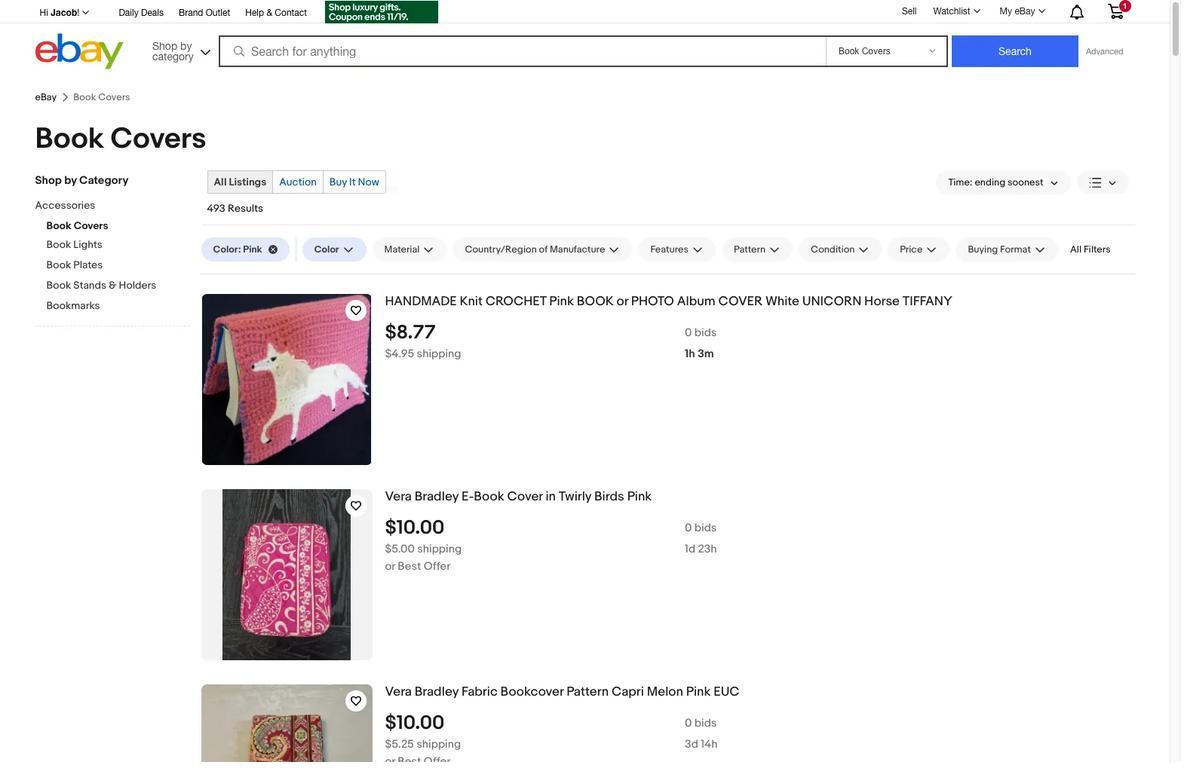 Task type: locate. For each thing, give the bounding box(es) containing it.
0 horizontal spatial covers
[[74, 220, 108, 232]]

1 vertical spatial by
[[64, 173, 77, 188]]

brand outlet
[[179, 8, 230, 18]]

auction link
[[273, 171, 323, 193]]

ebay inside "account" navigation
[[1015, 6, 1035, 17]]

1 horizontal spatial all
[[1070, 244, 1082, 256]]

2 0 from the top
[[685, 521, 692, 535]]

0
[[685, 326, 692, 340], [685, 521, 692, 535], [685, 716, 692, 731]]

1 horizontal spatial ebay
[[1015, 6, 1035, 17]]

knit
[[460, 294, 483, 309]]

1 vertical spatial ebay
[[35, 91, 57, 103]]

now
[[358, 176, 379, 189]]

category
[[79, 173, 128, 188]]

birds
[[594, 490, 624, 505]]

all up 493
[[214, 176, 227, 189]]

& right help
[[267, 8, 272, 18]]

book left cover
[[474, 490, 504, 505]]

ending
[[975, 177, 1006, 189]]

2 $10.00 from the top
[[385, 712, 445, 735]]

pink right color:
[[243, 244, 262, 256]]

material button
[[372, 238, 447, 262]]

format
[[1000, 244, 1031, 256]]

shipping inside '0 bids $4.95 shipping'
[[417, 347, 461, 361]]

bids up 14h
[[695, 716, 717, 731]]

my ebay
[[1000, 6, 1035, 17]]

by up accessories
[[64, 173, 77, 188]]

0 horizontal spatial pattern
[[567, 685, 609, 700]]

covers inside accessories book covers book lights book plates book stands & holders bookmarks
[[74, 220, 108, 232]]

0 inside 0 bids $5.00 shipping
[[685, 521, 692, 535]]

$10.00 up $5.00
[[385, 517, 445, 540]]

bids for pink
[[695, 521, 717, 535]]

1h
[[685, 347, 695, 361]]

0 horizontal spatial shop
[[35, 173, 62, 188]]

bids up 3m
[[695, 326, 717, 340]]

shipping right $5.25
[[417, 738, 461, 752]]

1d
[[685, 542, 696, 557]]

0 vertical spatial by
[[180, 40, 192, 52]]

buy
[[329, 176, 347, 189]]

!
[[77, 8, 80, 18]]

2 vertical spatial shipping
[[417, 738, 461, 752]]

0 horizontal spatial or
[[385, 560, 395, 574]]

0 vertical spatial ebay
[[1015, 6, 1035, 17]]

shop inside shop by category
[[152, 40, 177, 52]]

color: pink link
[[201, 238, 289, 262]]

lights
[[73, 238, 102, 251]]

account navigation
[[31, 0, 1135, 26]]

bradley left e-
[[415, 490, 459, 505]]

0 bids $5.25 shipping
[[385, 716, 717, 752]]

1 vertical spatial $10.00
[[385, 712, 445, 735]]

0 vertical spatial &
[[267, 8, 272, 18]]

vera up $5.00
[[385, 490, 412, 505]]

hi jacob !
[[40, 7, 80, 18]]

14h
[[701, 738, 718, 752]]

0 up 1d
[[685, 521, 692, 535]]

0 vertical spatial covers
[[111, 121, 206, 157]]

pattern
[[734, 244, 766, 256], [567, 685, 609, 700]]

1 horizontal spatial &
[[267, 8, 272, 18]]

& down book plates link
[[109, 279, 116, 292]]

1 vertical spatial pattern
[[567, 685, 609, 700]]

color: pink
[[213, 244, 262, 256]]

493
[[207, 202, 225, 215]]

by down brand
[[180, 40, 192, 52]]

0 up the 1h
[[685, 326, 692, 340]]

crochet
[[486, 294, 546, 309]]

23h
[[698, 542, 717, 557]]

1 vertical spatial 0
[[685, 521, 692, 535]]

0 vertical spatial pattern
[[734, 244, 766, 256]]

1 $10.00 from the top
[[385, 517, 445, 540]]

book up bookmarks
[[46, 279, 71, 292]]

0 vertical spatial vera
[[385, 490, 412, 505]]

pattern inside dropdown button
[[734, 244, 766, 256]]

all filters
[[1070, 244, 1111, 256]]

shipping up offer
[[417, 542, 462, 557]]

0 horizontal spatial all
[[214, 176, 227, 189]]

0 vertical spatial shipping
[[417, 347, 461, 361]]

1 link
[[1099, 0, 1133, 22]]

category
[[152, 50, 194, 62]]

all inside button
[[1070, 244, 1082, 256]]

bids for euc
[[695, 716, 717, 731]]

1 horizontal spatial shop
[[152, 40, 177, 52]]

2 bids from the top
[[695, 521, 717, 535]]

1 horizontal spatial covers
[[111, 121, 206, 157]]

shop up accessories
[[35, 173, 62, 188]]

vera up $5.25
[[385, 685, 412, 700]]

1 vertical spatial shipping
[[417, 542, 462, 557]]

shipping for e-
[[417, 542, 462, 557]]

all listings link
[[208, 171, 273, 193]]

3 bids from the top
[[695, 716, 717, 731]]

book up shop by category
[[35, 121, 104, 157]]

1 horizontal spatial by
[[180, 40, 192, 52]]

my ebay link
[[992, 2, 1052, 20]]

shipping inside 0 bids $5.00 shipping
[[417, 542, 462, 557]]

0 vertical spatial 0
[[685, 326, 692, 340]]

cover
[[719, 294, 763, 309]]

shop down 'deals'
[[152, 40, 177, 52]]

1 bradley from the top
[[415, 490, 459, 505]]

all for all listings
[[214, 176, 227, 189]]

1 vertical spatial shop
[[35, 173, 62, 188]]

bids inside 0 bids $5.25 shipping
[[695, 716, 717, 731]]

1h 3m
[[685, 347, 714, 361]]

bids up 23h
[[695, 521, 717, 535]]

1 vertical spatial vera
[[385, 685, 412, 700]]

or right "book"
[[617, 294, 628, 309]]

0 inside 0 bids $5.25 shipping
[[685, 716, 692, 731]]

plates
[[73, 259, 103, 272]]

or
[[617, 294, 628, 309], [385, 560, 395, 574]]

buy it now link
[[323, 171, 385, 193]]

0 vertical spatial shop
[[152, 40, 177, 52]]

ebay
[[1015, 6, 1035, 17], [35, 91, 57, 103]]

pattern button
[[722, 238, 793, 262]]

time:
[[948, 177, 973, 189]]

melon
[[647, 685, 683, 700]]

1 vertical spatial bids
[[695, 521, 717, 535]]

0 bids $5.00 shipping
[[385, 521, 717, 557]]

vera bradley e-book cover in twirly birds pink image
[[222, 490, 351, 661]]

2 vera from the top
[[385, 685, 412, 700]]

tiffany
[[903, 294, 953, 309]]

all
[[214, 176, 227, 189], [1070, 244, 1082, 256]]

1 vera from the top
[[385, 490, 412, 505]]

0 vertical spatial all
[[214, 176, 227, 189]]

1 horizontal spatial pattern
[[734, 244, 766, 256]]

bradley left fabric
[[415, 685, 459, 700]]

stands
[[73, 279, 106, 292]]

pattern up cover
[[734, 244, 766, 256]]

covers up category
[[111, 121, 206, 157]]

vera bradley e-book cover in twirly birds pink
[[385, 490, 652, 505]]

1 vertical spatial or
[[385, 560, 395, 574]]

all left filters
[[1070, 244, 1082, 256]]

handmade knit crochet pink book or photo album cover white unicorn horse tiffany link
[[385, 294, 1135, 310]]

bookmarks link
[[46, 299, 190, 314]]

price
[[900, 244, 923, 256]]

best
[[398, 560, 421, 574]]

2 vertical spatial bids
[[695, 716, 717, 731]]

$5.25
[[385, 738, 414, 752]]

auction
[[279, 176, 317, 189]]

pattern left capri
[[567, 685, 609, 700]]

shipping inside 0 bids $5.25 shipping
[[417, 738, 461, 752]]

0 horizontal spatial by
[[64, 173, 77, 188]]

or left best
[[385, 560, 395, 574]]

0 up 3d
[[685, 716, 692, 731]]

3m
[[698, 347, 714, 361]]

3 0 from the top
[[685, 716, 692, 731]]

pink left "book"
[[549, 294, 574, 309]]

contact
[[275, 8, 307, 18]]

1 vertical spatial &
[[109, 279, 116, 292]]

bradley
[[415, 490, 459, 505], [415, 685, 459, 700]]

1 vertical spatial covers
[[74, 220, 108, 232]]

0 vertical spatial bradley
[[415, 490, 459, 505]]

1 vertical spatial all
[[1070, 244, 1082, 256]]

holders
[[119, 279, 156, 292]]

2 bradley from the top
[[415, 685, 459, 700]]

$10.00
[[385, 517, 445, 540], [385, 712, 445, 735]]

None submit
[[952, 35, 1079, 67]]

or inside 1d 23h or best offer
[[385, 560, 395, 574]]

1 bids from the top
[[695, 326, 717, 340]]

$10.00 up $5.25
[[385, 712, 445, 735]]

0 horizontal spatial &
[[109, 279, 116, 292]]

1 0 from the top
[[685, 326, 692, 340]]

book inside "link"
[[474, 490, 504, 505]]

manufacture
[[550, 244, 605, 256]]

bids inside 0 bids $5.00 shipping
[[695, 521, 717, 535]]

& inside "account" navigation
[[267, 8, 272, 18]]

1 vertical spatial bradley
[[415, 685, 459, 700]]

by inside shop by category
[[180, 40, 192, 52]]

0 vertical spatial bids
[[695, 326, 717, 340]]

0 vertical spatial $10.00
[[385, 517, 445, 540]]

vera
[[385, 490, 412, 505], [385, 685, 412, 700]]

time: ending soonest button
[[936, 170, 1071, 195]]

shipping
[[417, 347, 461, 361], [417, 542, 462, 557], [417, 738, 461, 752]]

white
[[766, 294, 800, 309]]

covers up lights
[[74, 220, 108, 232]]

shipping for fabric
[[417, 738, 461, 752]]

book
[[35, 121, 104, 157], [46, 220, 71, 232], [46, 238, 71, 251], [46, 259, 71, 272], [46, 279, 71, 292], [474, 490, 504, 505]]

fabric
[[462, 685, 498, 700]]

shop by category banner
[[31, 0, 1135, 73]]

shipping down "$8.77"
[[417, 347, 461, 361]]

pink
[[243, 244, 262, 256], [549, 294, 574, 309], [627, 490, 652, 505], [686, 685, 711, 700]]

handmade knit crochet pink book or photo album cover white unicorn horse tiffany
[[385, 294, 953, 309]]

2 vertical spatial 0
[[685, 716, 692, 731]]

pink left euc
[[686, 685, 711, 700]]

1 horizontal spatial or
[[617, 294, 628, 309]]

0 horizontal spatial ebay
[[35, 91, 57, 103]]

country/region of manufacture button
[[453, 238, 632, 262]]

outlet
[[206, 8, 230, 18]]

it
[[349, 176, 356, 189]]

deals
[[141, 8, 164, 18]]

0 vertical spatial or
[[617, 294, 628, 309]]



Task type: describe. For each thing, give the bounding box(es) containing it.
price button
[[888, 238, 950, 262]]

book plates link
[[46, 259, 190, 273]]

soonest
[[1008, 177, 1044, 189]]

results
[[228, 202, 263, 215]]

0 for euc
[[685, 716, 692, 731]]

of
[[539, 244, 548, 256]]

bookmarks
[[46, 299, 100, 312]]

color button
[[302, 238, 366, 262]]

in
[[546, 490, 556, 505]]

$10.00 for vera bradley fabric bookcover pattern capri melon pink euc
[[385, 712, 445, 735]]

handmade
[[385, 294, 457, 309]]

Search for anything text field
[[221, 37, 823, 66]]

help & contact link
[[245, 5, 307, 22]]

twirly
[[559, 490, 592, 505]]

shop for shop by category
[[35, 173, 62, 188]]

bids inside '0 bids $4.95 shipping'
[[695, 326, 717, 340]]

by for category
[[64, 173, 77, 188]]

book left lights
[[46, 238, 71, 251]]

country/region of manufacture
[[465, 244, 605, 256]]

country/region
[[465, 244, 537, 256]]

horse
[[865, 294, 900, 309]]

493 results
[[207, 202, 263, 215]]

book stands & holders link
[[46, 279, 190, 293]]

material
[[384, 244, 420, 256]]

sell
[[902, 6, 917, 16]]

daily
[[119, 8, 139, 18]]

photo
[[631, 294, 674, 309]]

color
[[314, 244, 339, 256]]

watchlist link
[[925, 2, 987, 20]]

vera bradley fabric bookcover pattern capri melon pink euc image
[[201, 685, 372, 763]]

pattern inside "link"
[[567, 685, 609, 700]]

0 bids $4.95 shipping
[[385, 326, 717, 361]]

buying
[[968, 244, 998, 256]]

accessories book covers book lights book plates book stands & holders bookmarks
[[35, 199, 156, 312]]

euc
[[714, 685, 740, 700]]

$4.95
[[385, 347, 414, 361]]

vera bradley e-book cover in twirly birds pink link
[[385, 490, 1135, 505]]

filters
[[1084, 244, 1111, 256]]

unicorn
[[802, 294, 862, 309]]

$10.00 for vera bradley e-book cover in twirly birds pink
[[385, 517, 445, 540]]

features button
[[638, 238, 716, 262]]

vera bradley fabric bookcover pattern capri melon pink euc
[[385, 685, 740, 700]]

features
[[651, 244, 689, 256]]

vera for vera bradley fabric bookcover pattern capri melon pink euc
[[385, 685, 412, 700]]

shop by category
[[35, 173, 128, 188]]

buying format
[[968, 244, 1031, 256]]

ebay link
[[35, 91, 57, 103]]

book left plates in the top of the page
[[46, 259, 71, 272]]

help
[[245, 8, 264, 18]]

capri
[[612, 685, 644, 700]]

& inside accessories book covers book lights book plates book stands & holders bookmarks
[[109, 279, 116, 292]]

1
[[1123, 2, 1127, 11]]

bookcover
[[501, 685, 564, 700]]

shop by category
[[152, 40, 194, 62]]

help & contact
[[245, 8, 307, 18]]

all for all filters
[[1070, 244, 1082, 256]]

vera for vera bradley e-book cover in twirly birds pink
[[385, 490, 412, 505]]

brand outlet link
[[179, 5, 230, 22]]

view: list view image
[[1089, 175, 1117, 190]]

$8.77
[[385, 321, 436, 345]]

my
[[1000, 6, 1012, 17]]

brand
[[179, 8, 203, 18]]

none submit inside shop by category banner
[[952, 35, 1079, 67]]

book down accessories
[[46, 220, 71, 232]]

1d 23h or best offer
[[385, 542, 717, 574]]

offer
[[424, 560, 451, 574]]

e-
[[462, 490, 474, 505]]

accessories
[[35, 199, 95, 212]]

book
[[577, 294, 614, 309]]

3d 14h
[[685, 738, 718, 752]]

all filters button
[[1064, 238, 1117, 262]]

accessories link
[[35, 199, 178, 213]]

time: ending soonest
[[948, 177, 1044, 189]]

vera bradley fabric bookcover pattern capri melon pink euc link
[[385, 685, 1135, 701]]

handmade knit crochet pink book or photo album cover white unicorn horse tiffany image
[[202, 294, 371, 465]]

shop for shop by category
[[152, 40, 177, 52]]

3d
[[685, 738, 698, 752]]

0 for pink
[[685, 521, 692, 535]]

cover
[[507, 490, 543, 505]]

0 inside '0 bids $4.95 shipping'
[[685, 326, 692, 340]]

pink right birds
[[627, 490, 652, 505]]

daily deals
[[119, 8, 164, 18]]

bradley for e-
[[415, 490, 459, 505]]

daily deals link
[[119, 5, 164, 22]]

by for category
[[180, 40, 192, 52]]

bradley for fabric
[[415, 685, 459, 700]]

book covers
[[35, 121, 206, 157]]

get the coupon image
[[325, 1, 438, 23]]

all listings
[[214, 176, 266, 189]]

watchlist
[[933, 6, 970, 17]]

jacob
[[51, 7, 77, 18]]



Task type: vqa. For each thing, say whether or not it's contained in the screenshot.
top Pattern
yes



